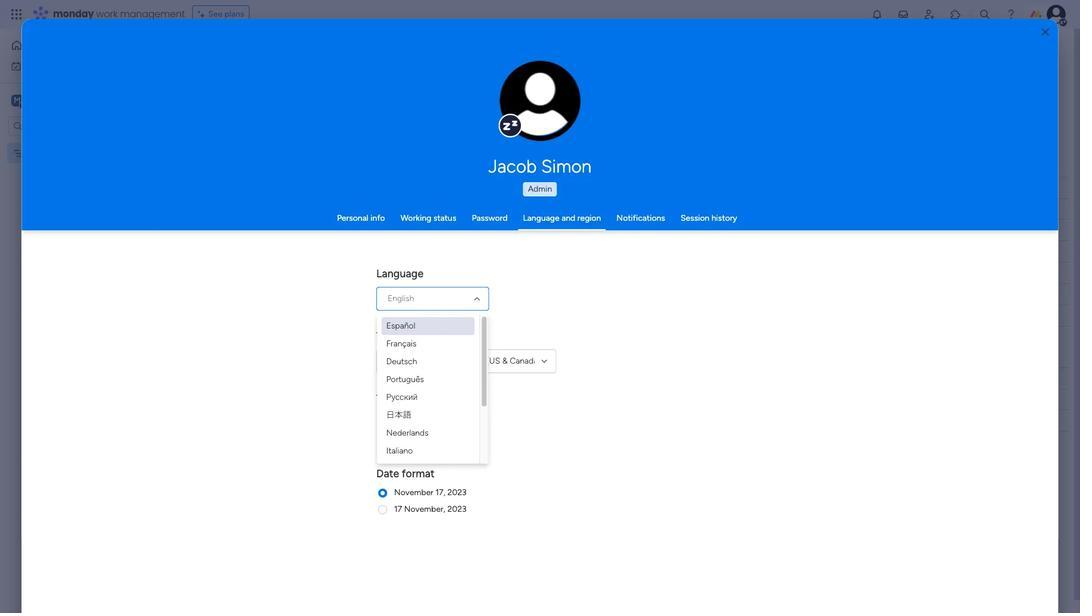 Task type: describe. For each thing, give the bounding box(es) containing it.
november 17, 2023
[[394, 488, 467, 498]]

password link
[[472, 213, 508, 223]]

password
[[472, 213, 508, 223]]

24 hours
[[394, 431, 431, 442]]

board
[[41, 148, 63, 158]]

format for date format
[[402, 468, 435, 481]]

date
[[376, 468, 399, 481]]

any
[[214, 66, 227, 76]]

workspace image
[[11, 94, 23, 107]]

timelines
[[361, 66, 394, 76]]

region
[[578, 213, 601, 223]]

1 of from the left
[[248, 66, 256, 76]]

2 status field from the top
[[500, 372, 530, 385]]

jacob simon button
[[376, 156, 704, 177]]

12 hours
[[394, 413, 429, 424]]

time format
[[376, 392, 435, 406]]

work
[[96, 7, 118, 21]]

not
[[493, 204, 507, 214]]

search everything image
[[979, 8, 991, 20]]

session history
[[681, 213, 737, 223]]

canada)
[[510, 356, 541, 366]]

invite members image
[[924, 8, 936, 20]]

history
[[712, 213, 737, 223]]

date format
[[376, 468, 435, 481]]

my board list box
[[0, 141, 152, 324]]

column information image for second 'status' field from the bottom
[[539, 183, 549, 193]]

stands.
[[536, 66, 562, 76]]

type
[[229, 66, 246, 76]]

project
[[225, 226, 252, 236]]

jacob simon image
[[1047, 5, 1066, 24]]

personal info link
[[337, 213, 385, 223]]

help image
[[1005, 8, 1017, 20]]

language for language and region
[[523, 213, 560, 223]]

17,
[[436, 488, 445, 498]]

m
[[14, 95, 21, 105]]

november
[[394, 488, 434, 498]]

monday
[[53, 7, 94, 21]]

1 vertical spatial 17
[[394, 504, 402, 515]]

started
[[509, 204, 537, 214]]

manage
[[182, 66, 212, 76]]

timezone
[[376, 330, 423, 343]]

admin
[[528, 184, 552, 194]]

(gmt-
[[388, 356, 412, 366]]

2 status from the top
[[503, 373, 527, 383]]

my work image
[[11, 60, 21, 71]]

working status
[[401, 213, 456, 223]]

italiano
[[387, 446, 413, 456]]

assign
[[289, 66, 314, 76]]

my board
[[28, 148, 63, 158]]

see plans
[[208, 9, 244, 19]]

personal
[[337, 213, 369, 223]]

see more link
[[542, 65, 580, 77]]

project
[[507, 66, 534, 76]]

personal info
[[337, 213, 385, 223]]

&
[[502, 356, 508, 366]]

not started
[[493, 204, 537, 214]]

november,
[[404, 504, 445, 515]]

change profile picture button
[[500, 61, 581, 142]]

set
[[347, 66, 359, 76]]

format for time format
[[403, 392, 435, 406]]

project 1
[[225, 226, 258, 236]]

日本語
[[387, 410, 412, 420]]

english
[[388, 294, 414, 304]]

hide button
[[480, 115, 524, 134]]

1 vertical spatial and
[[562, 213, 575, 223]]

language and region link
[[523, 213, 601, 223]]

jacob
[[489, 156, 537, 177]]

keep
[[412, 66, 430, 76]]

see for see plans
[[208, 9, 223, 19]]

session
[[681, 213, 710, 223]]

nov 17
[[586, 226, 610, 235]]



Task type: locate. For each thing, give the bounding box(es) containing it.
status field down jacob
[[500, 181, 530, 194]]

24
[[394, 431, 405, 442]]

hours up nederlands
[[405, 413, 429, 424]]

status
[[433, 213, 456, 223]]

(us
[[486, 356, 500, 366]]

24 hours button
[[394, 430, 455, 444]]

17 down november
[[394, 504, 402, 515]]

status field down &
[[500, 372, 530, 385]]

home image
[[11, 39, 23, 51]]

close image
[[1042, 28, 1049, 37]]

17 right nov
[[603, 226, 610, 235]]

1 column information image from the top
[[539, 183, 549, 193]]

format
[[403, 392, 435, 406], [402, 468, 435, 481]]

1 vertical spatial 2023
[[447, 504, 467, 515]]

1 horizontal spatial working
[[490, 225, 521, 235]]

0 horizontal spatial language
[[376, 267, 424, 281]]

working for working status
[[401, 213, 431, 223]]

1 vertical spatial status
[[503, 373, 527, 383]]

management
[[120, 7, 185, 21]]

my
[[28, 148, 39, 158]]

change profile picture
[[515, 107, 566, 127]]

hours inside 'button'
[[407, 431, 431, 442]]

0 vertical spatial 2023
[[447, 488, 467, 498]]

see plans button
[[192, 5, 250, 23]]

1 vertical spatial status field
[[500, 372, 530, 385]]

see
[[208, 9, 223, 19], [543, 66, 557, 76]]

notifications image
[[871, 8, 883, 20]]

select product image
[[11, 8, 23, 20]]

hours for 24 hours
[[407, 431, 431, 442]]

profile
[[544, 107, 566, 116]]

1 vertical spatial hours
[[407, 431, 431, 442]]

2023
[[447, 488, 467, 498], [447, 504, 467, 515]]

0 vertical spatial status
[[503, 183, 527, 193]]

working
[[401, 213, 431, 223], [490, 225, 521, 235]]

0 horizontal spatial time
[[376, 392, 400, 406]]

1 status from the top
[[503, 183, 527, 193]]

language up the it
[[523, 213, 560, 223]]

deutsch
[[387, 357, 417, 367]]

format up 12 hours
[[403, 392, 435, 406]]

of
[[248, 66, 256, 76], [453, 66, 461, 76]]

time left (us
[[466, 356, 484, 366]]

hours
[[405, 413, 429, 424], [407, 431, 431, 442]]

working for working on it
[[490, 225, 521, 235]]

picture
[[528, 118, 553, 127]]

1 horizontal spatial and
[[562, 213, 575, 223]]

project.
[[258, 66, 287, 76]]

hours for 12 hours
[[405, 413, 429, 424]]

0 vertical spatial column information image
[[539, 183, 549, 193]]

1 vertical spatial see
[[543, 66, 557, 76]]

08:00)
[[412, 356, 438, 366]]

see left plans
[[208, 9, 223, 19]]

0 vertical spatial time
[[466, 356, 484, 366]]

0 vertical spatial 17
[[603, 226, 610, 235]]

working down password link
[[490, 225, 521, 235]]

owners,
[[316, 66, 345, 76]]

plans
[[225, 9, 244, 19]]

1 horizontal spatial of
[[453, 66, 461, 76]]

12 hours button
[[394, 412, 470, 426]]

hours right '24'
[[407, 431, 431, 442]]

inbox image
[[897, 8, 909, 20]]

m button
[[8, 90, 119, 110]]

of right type
[[248, 66, 256, 76]]

simon
[[541, 156, 592, 177]]

17 november, 2023
[[394, 504, 467, 515]]

column information image for 1st 'status' field from the bottom of the page
[[539, 374, 549, 383]]

0 horizontal spatial of
[[248, 66, 256, 76]]

nov
[[586, 226, 601, 235]]

português
[[387, 375, 424, 385]]

language for language
[[376, 267, 424, 281]]

1
[[254, 226, 258, 236]]

0 vertical spatial format
[[403, 392, 435, 406]]

column information image
[[539, 183, 549, 193], [539, 374, 549, 383]]

hide
[[499, 119, 517, 130]]

and left keep
[[396, 66, 410, 76]]

status down jacob
[[503, 183, 527, 193]]

apps image
[[950, 8, 962, 20]]

your
[[488, 66, 505, 76]]

0 vertical spatial see
[[208, 9, 223, 19]]

hours inside "button"
[[405, 413, 429, 424]]

1 2023 from the top
[[447, 488, 467, 498]]

pacific
[[440, 356, 464, 366]]

change
[[515, 107, 542, 116]]

see left the more
[[543, 66, 557, 76]]

session history link
[[681, 213, 737, 223]]

1 vertical spatial time
[[376, 392, 400, 406]]

2023 for 17 november, 2023
[[447, 504, 467, 515]]

0 vertical spatial language
[[523, 213, 560, 223]]

(gmt-08:00) pacific time (us & canada)
[[388, 356, 541, 366]]

status down &
[[503, 373, 527, 383]]

time up the 日本語
[[376, 392, 400, 406]]

see more
[[543, 66, 579, 76]]

1 horizontal spatial language
[[523, 213, 560, 223]]

1 vertical spatial working
[[490, 225, 521, 235]]

status
[[503, 183, 527, 193], [503, 373, 527, 383]]

12
[[394, 413, 403, 424]]

1 vertical spatial column information image
[[539, 374, 549, 383]]

2 column information image from the top
[[539, 374, 549, 383]]

more
[[559, 66, 579, 76]]

0 vertical spatial and
[[396, 66, 410, 76]]

0 horizontal spatial working
[[401, 213, 431, 223]]

0 horizontal spatial and
[[396, 66, 410, 76]]

None field
[[577, 181, 616, 194]]

0 horizontal spatial see
[[208, 9, 223, 19]]

of right track
[[453, 66, 461, 76]]

1 horizontal spatial see
[[543, 66, 557, 76]]

0 vertical spatial working
[[401, 213, 431, 223]]

monday work management
[[53, 7, 185, 21]]

1 status field from the top
[[500, 181, 530, 194]]

1 horizontal spatial time
[[466, 356, 484, 366]]

where
[[463, 66, 486, 76]]

language and region
[[523, 213, 601, 223]]

see inside button
[[208, 9, 223, 19]]

time
[[466, 356, 484, 366], [376, 392, 400, 406]]

1 horizontal spatial 17
[[603, 226, 610, 235]]

2023 down the november 17, 2023
[[447, 504, 467, 515]]

0 horizontal spatial 17
[[394, 504, 402, 515]]

and
[[396, 66, 410, 76], [562, 213, 575, 223]]

2023 for november 17, 2023
[[447, 488, 467, 498]]

17
[[603, 226, 610, 235], [394, 504, 402, 515]]

see for see more
[[543, 66, 557, 76]]

0 vertical spatial hours
[[405, 413, 429, 424]]

notifications
[[617, 213, 665, 223]]

and left region
[[562, 213, 575, 223]]

notifications link
[[617, 213, 665, 223]]

jacob simon
[[489, 156, 592, 177]]

1 vertical spatial language
[[376, 267, 424, 281]]

2 of from the left
[[453, 66, 461, 76]]

track
[[432, 66, 451, 76]]

language
[[523, 213, 560, 223], [376, 267, 424, 281]]

column information image down the canada)
[[539, 374, 549, 383]]

1 vertical spatial format
[[402, 468, 435, 481]]

0 vertical spatial status field
[[500, 181, 530, 194]]

manage any type of project. assign owners, set timelines and keep track of where your project stands.
[[182, 66, 562, 76]]

2023 right 17,
[[447, 488, 467, 498]]

2 2023 from the top
[[447, 504, 467, 515]]

español
[[387, 321, 416, 331]]

format up november
[[402, 468, 435, 481]]

русский
[[387, 392, 418, 403]]

working status link
[[401, 213, 456, 223]]

working left status
[[401, 213, 431, 223]]

column information image down jacob simon button
[[539, 183, 549, 193]]

option
[[0, 142, 152, 145]]

language up english
[[376, 267, 424, 281]]

nederlands
[[387, 428, 429, 438]]

working on it
[[490, 225, 540, 235]]

it
[[535, 225, 540, 235]]

français
[[387, 339, 417, 349]]

on
[[523, 225, 532, 235]]

info
[[371, 213, 385, 223]]

Status field
[[500, 181, 530, 194], [500, 372, 530, 385]]



Task type: vqa. For each thing, say whether or not it's contained in the screenshot.
enable
no



